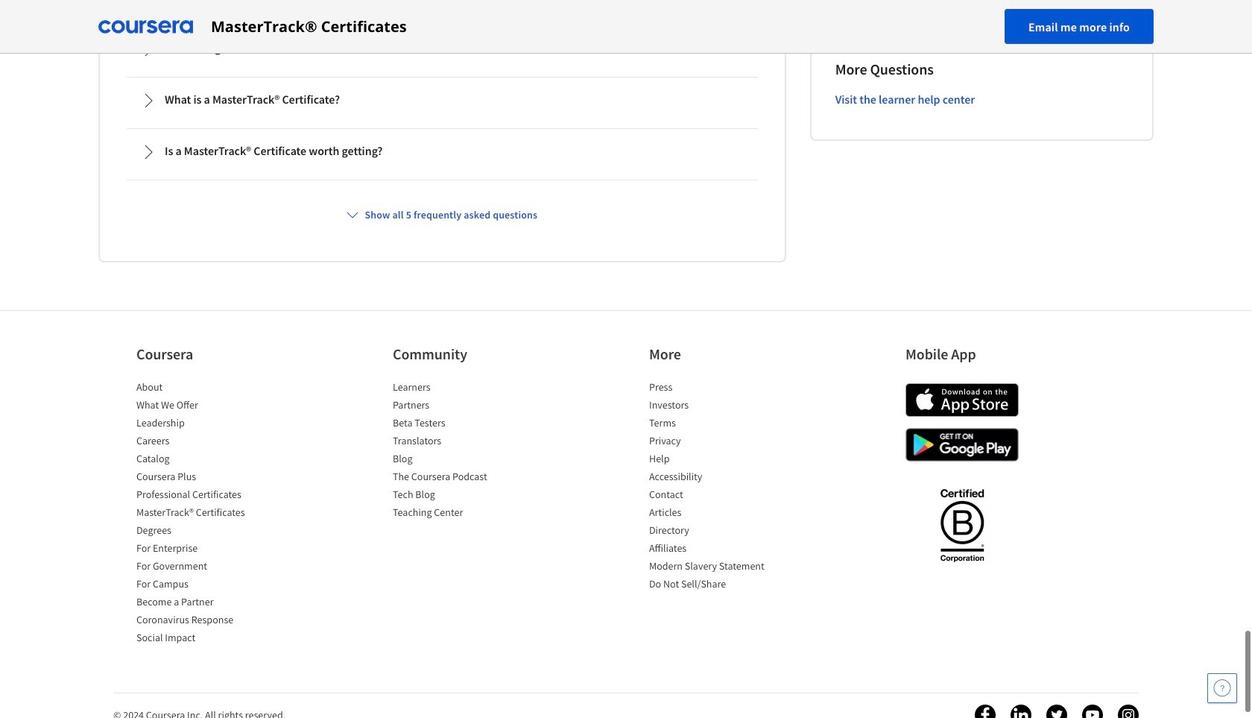 Task type: vqa. For each thing, say whether or not it's contained in the screenshot.
with
no



Task type: describe. For each thing, give the bounding box(es) containing it.
download on the app store image
[[906, 383, 1020, 417]]

logo of certified b corporation image
[[932, 480, 993, 570]]

1 list from the left
[[136, 380, 263, 648]]

coursera image
[[98, 15, 193, 38]]

2 list from the left
[[393, 380, 520, 523]]

collapsed list
[[124, 23, 761, 184]]

coursera youtube image
[[1083, 705, 1104, 718]]



Task type: locate. For each thing, give the bounding box(es) containing it.
2 horizontal spatial list
[[650, 380, 776, 595]]

help center image
[[1214, 679, 1232, 697]]

list
[[136, 380, 263, 648], [393, 380, 520, 523], [650, 380, 776, 595]]

3 list from the left
[[650, 380, 776, 595]]

list item
[[136, 380, 263, 398], [393, 380, 520, 398], [650, 380, 776, 398], [136, 398, 263, 416], [393, 398, 520, 416], [650, 398, 776, 416], [136, 416, 263, 433], [393, 416, 520, 433], [650, 416, 776, 433], [136, 433, 263, 451], [393, 433, 520, 451], [650, 433, 776, 451], [136, 451, 263, 469], [393, 451, 520, 469], [650, 451, 776, 469], [136, 469, 263, 487], [393, 469, 520, 487], [650, 469, 776, 487], [136, 487, 263, 505], [393, 487, 520, 505], [650, 487, 776, 505], [136, 505, 263, 523], [393, 505, 520, 523], [650, 505, 776, 523], [136, 523, 263, 541], [650, 523, 776, 541], [136, 541, 263, 559], [650, 541, 776, 559], [136, 559, 263, 577], [650, 559, 776, 577], [136, 577, 263, 595], [650, 577, 776, 595], [136, 595, 263, 612], [136, 612, 263, 630], [136, 630, 263, 648]]

0 horizontal spatial list
[[136, 380, 263, 648]]

coursera instagram image
[[1119, 705, 1140, 718]]

coursera linkedin image
[[1011, 705, 1032, 718]]

coursera facebook image
[[976, 705, 996, 718]]

coursera twitter image
[[1047, 705, 1068, 718]]

1 horizontal spatial list
[[393, 380, 520, 523]]

get it on google play image
[[906, 428, 1020, 462]]



